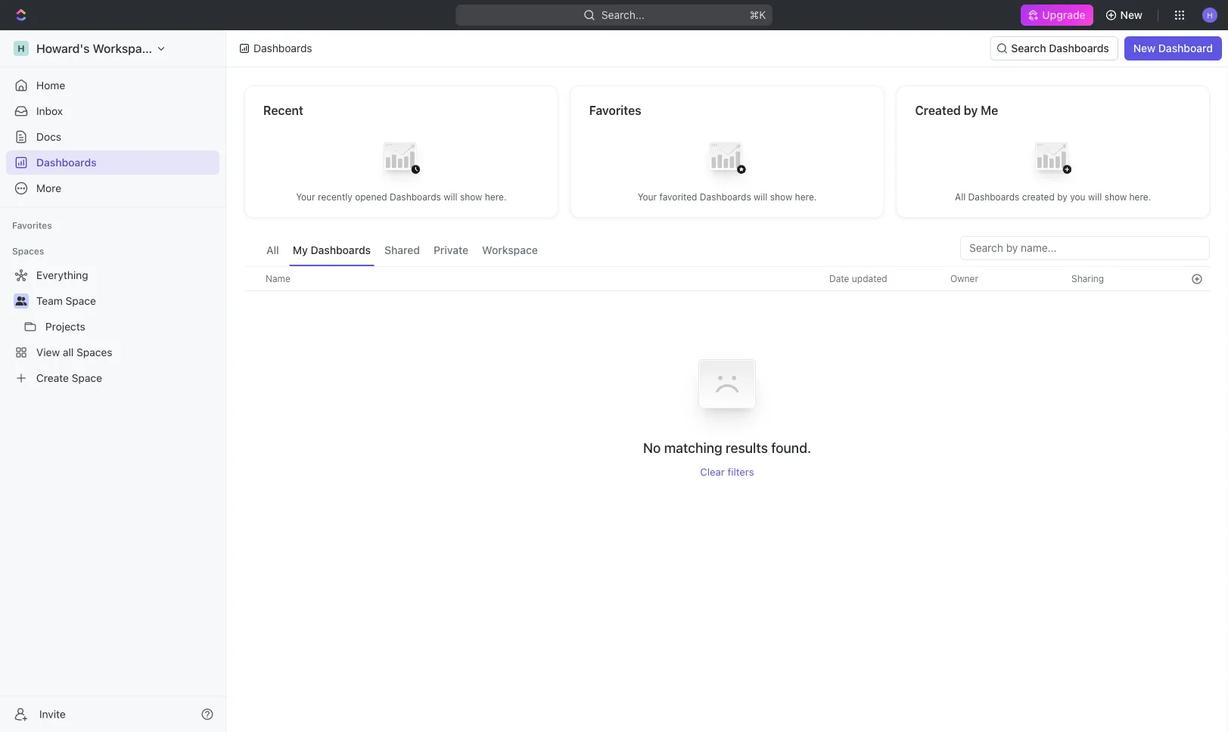 Task type: locate. For each thing, give the bounding box(es) containing it.
1 here. from the left
[[485, 192, 507, 203]]

spaces right all
[[77, 346, 112, 359]]

no matching results found. row
[[245, 339, 1211, 478]]

by left you
[[1058, 192, 1068, 203]]

all for all
[[267, 244, 279, 257]]

0 horizontal spatial workspace
[[93, 41, 156, 56]]

new dashboard button
[[1125, 36, 1223, 61]]

0 horizontal spatial here.
[[485, 192, 507, 203]]

all
[[63, 346, 74, 359]]

shared button
[[381, 236, 424, 267]]

date updated
[[830, 274, 888, 284]]

create space
[[36, 372, 102, 385]]

h button
[[1199, 3, 1223, 27]]

space up projects
[[66, 295, 96, 307]]

2 horizontal spatial show
[[1105, 192, 1128, 203]]

0 vertical spatial spaces
[[12, 246, 44, 257]]

upgrade link
[[1022, 5, 1094, 26]]

2 here. from the left
[[795, 192, 817, 203]]

0 horizontal spatial will
[[444, 192, 458, 203]]

0 horizontal spatial show
[[460, 192, 483, 203]]

1 vertical spatial all
[[267, 244, 279, 257]]

by
[[964, 103, 978, 118], [1058, 192, 1068, 203]]

dashboards down no favorited dashboards image
[[700, 192, 752, 203]]

tree
[[6, 263, 220, 391]]

1 your from the left
[[296, 192, 315, 203]]

all button
[[263, 236, 283, 267]]

h
[[1208, 10, 1214, 19], [18, 43, 25, 54]]

all
[[956, 192, 966, 203], [267, 244, 279, 257]]

workspace button
[[479, 236, 542, 267]]

will
[[444, 192, 458, 203], [754, 192, 768, 203], [1089, 192, 1103, 203]]

all for all dashboards created by you will show here.
[[956, 192, 966, 203]]

dashboards link
[[6, 151, 220, 175]]

inbox
[[36, 105, 63, 117]]

h up dashboard
[[1208, 10, 1214, 19]]

private
[[434, 244, 469, 257]]

your for favorites
[[638, 192, 657, 203]]

space
[[66, 295, 96, 307], [72, 372, 102, 385]]

show
[[460, 192, 483, 203], [771, 192, 793, 203], [1105, 192, 1128, 203]]

team space
[[36, 295, 96, 307]]

updated
[[852, 274, 888, 284]]

dashboards right my
[[311, 244, 371, 257]]

team
[[36, 295, 63, 307]]

sidebar navigation
[[0, 30, 229, 733]]

1 horizontal spatial favorites
[[590, 103, 642, 118]]

howard's workspace, , element
[[14, 41, 29, 56]]

create space link
[[6, 366, 217, 391]]

tree inside 'sidebar' navigation
[[6, 263, 220, 391]]

1 horizontal spatial workspace
[[482, 244, 538, 257]]

new for new
[[1121, 9, 1143, 21]]

me
[[981, 103, 999, 118]]

⌘k
[[750, 9, 767, 21]]

1 horizontal spatial h
[[1208, 10, 1214, 19]]

new
[[1121, 9, 1143, 21], [1134, 42, 1156, 55]]

my dashboards
[[293, 244, 371, 257]]

dashboards up more
[[36, 156, 97, 169]]

3 here. from the left
[[1130, 192, 1152, 203]]

workspace up the home link
[[93, 41, 156, 56]]

howard's
[[36, 41, 90, 56]]

1 horizontal spatial show
[[771, 192, 793, 203]]

new dashboard
[[1134, 42, 1214, 55]]

projects link
[[45, 315, 217, 339]]

clear filters
[[701, 466, 755, 478]]

your
[[296, 192, 315, 203], [638, 192, 657, 203]]

shared
[[385, 244, 420, 257]]

Search by name... text field
[[970, 237, 1202, 260]]

clear
[[701, 466, 725, 478]]

1 vertical spatial space
[[72, 372, 102, 385]]

date updated button
[[821, 267, 897, 291]]

will up "private"
[[444, 192, 458, 203]]

space down view all spaces
[[72, 372, 102, 385]]

2 horizontal spatial here.
[[1130, 192, 1152, 203]]

your favorited dashboards will show here.
[[638, 192, 817, 203]]

1 vertical spatial workspace
[[482, 244, 538, 257]]

spaces down favorites button
[[12, 246, 44, 257]]

0 horizontal spatial spaces
[[12, 246, 44, 257]]

no
[[643, 440, 661, 456]]

new down new button
[[1134, 42, 1156, 55]]

0 horizontal spatial h
[[18, 43, 25, 54]]

you
[[1071, 192, 1086, 203]]

here.
[[485, 192, 507, 203], [795, 192, 817, 203], [1130, 192, 1152, 203]]

2 your from the left
[[638, 192, 657, 203]]

spaces
[[12, 246, 44, 257], [77, 346, 112, 359]]

0 horizontal spatial your
[[296, 192, 315, 203]]

0 horizontal spatial favorites
[[12, 220, 52, 231]]

matching
[[665, 440, 723, 456]]

tree containing everything
[[6, 263, 220, 391]]

1 horizontal spatial your
[[638, 192, 657, 203]]

1 horizontal spatial spaces
[[77, 346, 112, 359]]

1 vertical spatial new
[[1134, 42, 1156, 55]]

workspace
[[93, 41, 156, 56], [482, 244, 538, 257]]

will down no favorited dashboards image
[[754, 192, 768, 203]]

tab list
[[263, 236, 542, 267]]

workspace right "private"
[[482, 244, 538, 257]]

date
[[830, 274, 850, 284]]

no favorited dashboards image
[[697, 131, 758, 191]]

row
[[245, 267, 1211, 291]]

upgrade
[[1043, 9, 1086, 21]]

new for new dashboard
[[1134, 42, 1156, 55]]

by left the me
[[964, 103, 978, 118]]

all dashboards created by you will show here.
[[956, 192, 1152, 203]]

favorites
[[590, 103, 642, 118], [12, 220, 52, 231]]

projects
[[45, 321, 85, 333]]

h inside 'sidebar' navigation
[[18, 43, 25, 54]]

1 horizontal spatial will
[[754, 192, 768, 203]]

0 vertical spatial h
[[1208, 10, 1214, 19]]

created
[[916, 103, 961, 118]]

dashboards
[[254, 42, 312, 55], [1050, 42, 1110, 55], [36, 156, 97, 169], [390, 192, 441, 203], [700, 192, 752, 203], [969, 192, 1020, 203], [311, 244, 371, 257]]

0 vertical spatial space
[[66, 295, 96, 307]]

favorites button
[[6, 217, 58, 235]]

all inside button
[[267, 244, 279, 257]]

1 vertical spatial spaces
[[77, 346, 112, 359]]

your left recently on the top left
[[296, 192, 315, 203]]

new up new dashboard
[[1121, 9, 1143, 21]]

owner
[[951, 274, 979, 284]]

0 horizontal spatial all
[[267, 244, 279, 257]]

0 vertical spatial workspace
[[93, 41, 156, 56]]

team space link
[[36, 289, 217, 313]]

1 horizontal spatial here.
[[795, 192, 817, 203]]

no data image
[[682, 339, 773, 439]]

1 vertical spatial favorites
[[12, 220, 52, 231]]

1 vertical spatial h
[[18, 43, 25, 54]]

1 horizontal spatial all
[[956, 192, 966, 203]]

everything
[[36, 269, 88, 282]]

will right you
[[1089, 192, 1103, 203]]

0 vertical spatial new
[[1121, 9, 1143, 21]]

more
[[36, 182, 61, 195]]

0 vertical spatial all
[[956, 192, 966, 203]]

your left favorited
[[638, 192, 657, 203]]

h left howard's
[[18, 43, 25, 54]]

1 vertical spatial by
[[1058, 192, 1068, 203]]

2 horizontal spatial will
[[1089, 192, 1103, 203]]

0 vertical spatial by
[[964, 103, 978, 118]]



Task type: vqa. For each thing, say whether or not it's contained in the screenshot.
by to the top
yes



Task type: describe. For each thing, give the bounding box(es) containing it.
spaces inside tree
[[77, 346, 112, 359]]

row containing name
[[245, 267, 1211, 291]]

2 will from the left
[[754, 192, 768, 203]]

3 will from the left
[[1089, 192, 1103, 203]]

dashboards left created
[[969, 192, 1020, 203]]

create
[[36, 372, 69, 385]]

space for team space
[[66, 295, 96, 307]]

view all spaces
[[36, 346, 112, 359]]

created
[[1023, 192, 1055, 203]]

space for create space
[[72, 372, 102, 385]]

view
[[36, 346, 60, 359]]

recent
[[263, 103, 304, 118]]

no matching results found.
[[643, 440, 812, 456]]

home
[[36, 79, 65, 92]]

created by me
[[916, 103, 999, 118]]

opened
[[355, 192, 387, 203]]

no matching results found. table
[[245, 267, 1211, 478]]

dashboards up recent on the left of page
[[254, 42, 312, 55]]

docs
[[36, 131, 61, 143]]

docs link
[[6, 125, 220, 149]]

new button
[[1100, 3, 1152, 27]]

clear filters button
[[701, 466, 755, 478]]

1 horizontal spatial by
[[1058, 192, 1068, 203]]

dashboards inside 'sidebar' navigation
[[36, 156, 97, 169]]

1 show from the left
[[460, 192, 483, 203]]

howard's workspace
[[36, 41, 156, 56]]

inbox link
[[6, 99, 220, 123]]

no created by me dashboards image
[[1023, 131, 1084, 191]]

1 will from the left
[[444, 192, 458, 203]]

sharing
[[1072, 274, 1105, 284]]

search dashboards
[[1012, 42, 1110, 55]]

search
[[1012, 42, 1047, 55]]

search dashboards button
[[991, 36, 1119, 61]]

2 show from the left
[[771, 192, 793, 203]]

view all spaces link
[[6, 341, 217, 365]]

more button
[[6, 176, 220, 201]]

0 horizontal spatial by
[[964, 103, 978, 118]]

3 show from the left
[[1105, 192, 1128, 203]]

your recently opened dashboards will show here.
[[296, 192, 507, 203]]

name
[[266, 274, 291, 284]]

workspace inside button
[[482, 244, 538, 257]]

user group image
[[16, 297, 27, 306]]

filters
[[728, 466, 755, 478]]

my
[[293, 244, 308, 257]]

dashboards down 'upgrade'
[[1050, 42, 1110, 55]]

favorites inside button
[[12, 220, 52, 231]]

results
[[726, 440, 768, 456]]

dashboards down no recent dashboards image
[[390, 192, 441, 203]]

your for recent
[[296, 192, 315, 203]]

dashboard
[[1159, 42, 1214, 55]]

everything link
[[6, 263, 217, 288]]

recently
[[318, 192, 353, 203]]

private button
[[430, 236, 473, 267]]

home link
[[6, 73, 220, 98]]

h inside dropdown button
[[1208, 10, 1214, 19]]

search...
[[602, 9, 645, 21]]

found.
[[772, 440, 812, 456]]

invite
[[39, 709, 66, 721]]

workspace inside 'sidebar' navigation
[[93, 41, 156, 56]]

my dashboards button
[[289, 236, 375, 267]]

tab list containing all
[[263, 236, 542, 267]]

no recent dashboards image
[[371, 131, 432, 191]]

favorited
[[660, 192, 698, 203]]

0 vertical spatial favorites
[[590, 103, 642, 118]]



